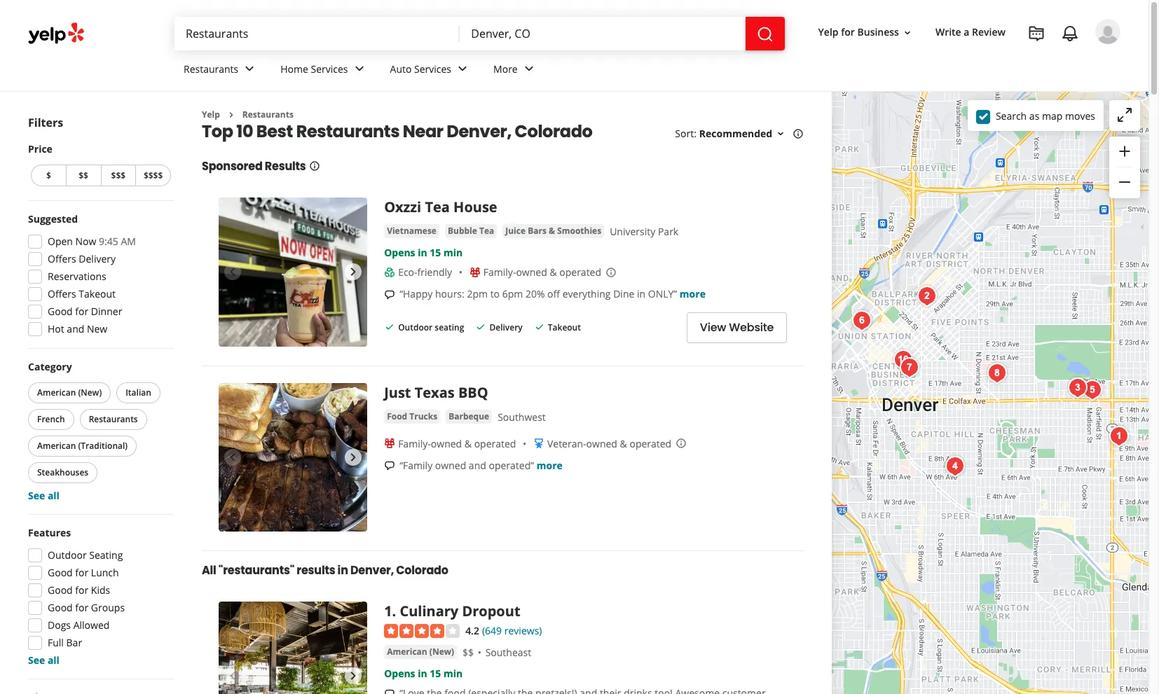 Task type: vqa. For each thing, say whether or not it's contained in the screenshot.
'West Saloon & Kitchen' icon
yes



Task type: locate. For each thing, give the bounding box(es) containing it.
1 horizontal spatial 16 chevron down v2 image
[[902, 27, 913, 38]]

tavernetta image
[[848, 307, 876, 335]]

american down french button
[[37, 440, 76, 452]]

24 chevron down v2 image right more
[[521, 61, 537, 77]]

restaurants link right "16 chevron right v2" icon
[[242, 109, 294, 121]]

1 vertical spatial and
[[469, 459, 486, 472]]

2 24 chevron down v2 image from the left
[[454, 61, 471, 77]]

1 vertical spatial 16 speech v2 image
[[384, 689, 395, 695]]

16 family owned v2 image up 2pm
[[469, 267, 481, 278]]

0 horizontal spatial yelp
[[202, 109, 220, 121]]

sponsored
[[202, 159, 263, 175]]

& inside juice bars & smoothies button
[[549, 225, 555, 237]]

1 none field from the left
[[186, 26, 449, 41]]

1 vertical spatial opens in 15 min
[[384, 667, 463, 681]]

0 vertical spatial more
[[680, 288, 706, 301]]

1 horizontal spatial more link
[[680, 288, 706, 301]]

projects image
[[1028, 25, 1045, 42]]

delivery inside group
[[79, 252, 116, 266]]

good up the good for kids
[[48, 566, 73, 580]]

16 family owned v2 image down food at the left
[[384, 438, 395, 449]]

0 vertical spatial offers
[[48, 252, 76, 266]]

24 chevron down v2 image inside the home services link
[[351, 61, 368, 77]]

reservations
[[48, 270, 106, 283]]

american (new) inside 'link'
[[387, 646, 454, 658]]

american down "category"
[[37, 387, 76, 399]]

1 vertical spatial see all
[[28, 654, 60, 667]]

for for kids
[[75, 584, 88, 597]]

2 16 checkmark v2 image from the left
[[534, 322, 545, 333]]

all down steakhouses button
[[48, 489, 60, 503]]

angelo's taverna image
[[941, 453, 969, 481]]

yelp for yelp link
[[202, 109, 220, 121]]

"family
[[400, 459, 433, 472]]

16 checkmark v2 image
[[475, 322, 487, 333], [534, 322, 545, 333]]

& for the top 16 family owned v2 icon
[[550, 266, 557, 279]]

1 vertical spatial 16 chevron down v2 image
[[775, 128, 786, 140]]

juice bars & smoothies
[[505, 225, 601, 237]]

tea
[[425, 198, 450, 217], [479, 225, 494, 237]]

1 horizontal spatial tea
[[479, 225, 494, 237]]

2 good from the top
[[48, 566, 73, 580]]

services right home
[[311, 62, 348, 75]]

2 horizontal spatial 24 chevron down v2 image
[[521, 61, 537, 77]]

16 checkmark v2 image for delivery
[[475, 322, 487, 333]]

family-owned & operated for the top 16 family owned v2 icon
[[483, 266, 601, 279]]

2 opens in 15 min from the top
[[384, 667, 463, 681]]

juice
[[505, 225, 526, 237]]

in right results
[[338, 563, 348, 579]]

1 vertical spatial next image
[[345, 668, 362, 685]]

15 down american (new) 'link'
[[430, 667, 441, 681]]

home
[[281, 62, 308, 75]]

group
[[1109, 137, 1140, 198], [24, 212, 174, 341], [25, 360, 174, 503], [24, 526, 174, 668]]

1 horizontal spatial none field
[[471, 26, 734, 41]]

20%
[[526, 288, 545, 301]]

1 vertical spatial all
[[48, 654, 60, 667]]

and right "hot"
[[67, 322, 84, 336]]

2 see all from the top
[[28, 654, 60, 667]]

0 vertical spatial see
[[28, 489, 45, 503]]

owned for the top 16 family owned v2 icon
[[516, 266, 547, 279]]

vietnamese link
[[384, 225, 439, 239]]

tea right bubble
[[479, 225, 494, 237]]

for inside yelp for business button
[[841, 26, 855, 39]]

american (new) down 4.2 star rating "image"
[[387, 646, 454, 658]]

1 vertical spatial min
[[444, 667, 463, 681]]

2 see from the top
[[28, 654, 45, 667]]

search
[[996, 109, 1027, 122]]

southwest
[[498, 410, 546, 424]]

hot and new
[[48, 322, 107, 336]]

opens up eco-
[[384, 246, 415, 260]]

american (new)
[[37, 387, 102, 399], [387, 646, 454, 658]]

2 services from the left
[[414, 62, 451, 75]]

$$ inside button
[[79, 170, 88, 182]]

full
[[48, 636, 64, 650]]

american (new) button down 4.2 star rating "image"
[[384, 646, 457, 660]]

16 checkmark v2 image down 20% on the left top of the page
[[534, 322, 545, 333]]

1 vertical spatial see
[[28, 654, 45, 667]]

1 vertical spatial offers
[[48, 287, 76, 301]]

1 vertical spatial family-owned & operated
[[398, 437, 516, 450]]

16 checkmark v2 image right seating
[[475, 322, 487, 333]]

1 horizontal spatial 24 chevron down v2 image
[[454, 61, 471, 77]]

1 horizontal spatial more
[[680, 288, 706, 301]]

None field
[[186, 26, 449, 41], [471, 26, 734, 41]]

0 horizontal spatial $$
[[79, 170, 88, 182]]

min down american (new) 'link'
[[444, 667, 463, 681]]

offers
[[48, 252, 76, 266], [48, 287, 76, 301]]

top 10 best restaurants near denver, colorado
[[202, 120, 593, 143]]

and
[[67, 322, 84, 336], [469, 459, 486, 472]]

0 vertical spatial next image
[[345, 264, 362, 281]]

southeast
[[485, 646, 531, 660]]

notifications image
[[1062, 25, 1079, 42]]

0 vertical spatial tea
[[425, 198, 450, 217]]

15 up friendly on the left top of page
[[430, 246, 441, 260]]

see all button for category
[[28, 489, 60, 503]]

1
[[384, 602, 392, 621]]

family- up the to
[[483, 266, 516, 279]]

just texas bbq image
[[219, 383, 367, 532]]

write a review link
[[930, 20, 1011, 45]]

(649
[[482, 624, 502, 638]]

good for good for kids
[[48, 584, 73, 597]]

and inside group
[[67, 322, 84, 336]]

0 vertical spatial denver,
[[447, 120, 512, 143]]

24 chevron down v2 image inside auto services link
[[454, 61, 471, 77]]

none field find
[[186, 26, 449, 41]]

$$ left $$$ button on the left top
[[79, 170, 88, 182]]

previous image for just texas bbq image at the bottom left of the page
[[224, 449, 241, 466]]

2 vertical spatial american
[[387, 646, 427, 658]]

1 vertical spatial restaurants link
[[242, 109, 294, 121]]

for down offers takeout
[[75, 305, 88, 318]]

owned down the barbeque link
[[431, 437, 462, 450]]

1 see from the top
[[28, 489, 45, 503]]

fox run cafe image
[[1079, 376, 1107, 404]]

price
[[28, 142, 52, 156]]

1 15 from the top
[[430, 246, 441, 260]]

opens down american (new) 'link'
[[384, 667, 415, 681]]

0 horizontal spatial 24 chevron down v2 image
[[351, 61, 368, 77]]

bubble tea
[[448, 225, 494, 237]]

0 vertical spatial (new)
[[78, 387, 102, 399]]

24 chevron down v2 image inside more link
[[521, 61, 537, 77]]

outdoor for outdoor seating
[[398, 322, 433, 334]]

24 chevron down v2 image
[[351, 61, 368, 77], [454, 61, 471, 77], [521, 61, 537, 77]]

more
[[680, 288, 706, 301], [537, 459, 563, 472]]

tea inside button
[[479, 225, 494, 237]]

opens in 15 min for bubble tea link
[[384, 246, 463, 260]]

0 horizontal spatial 16 chevron down v2 image
[[775, 128, 786, 140]]

takeout down the off
[[548, 322, 581, 334]]

16 chevron down v2 image for yelp for business
[[902, 27, 913, 38]]

next image for culinary dropout image
[[345, 668, 362, 685]]

0 horizontal spatial colorado
[[396, 563, 448, 579]]

0 vertical spatial takeout
[[79, 287, 116, 301]]

allowed
[[73, 619, 110, 632]]

2 slideshow element from the top
[[219, 383, 367, 532]]

restaurants up (traditional)
[[89, 413, 138, 425]]

bubble tea button
[[445, 225, 497, 239]]

oxzzi
[[384, 198, 421, 217]]

1 vertical spatial tea
[[479, 225, 494, 237]]

next image
[[345, 264, 362, 281], [345, 668, 362, 685]]

culinary dropout image
[[219, 602, 367, 695]]

1 horizontal spatial takeout
[[548, 322, 581, 334]]

outdoor seating
[[48, 549, 123, 562]]

24 chevron down v2 image right auto services on the left top of the page
[[454, 61, 471, 77]]

offers down open
[[48, 252, 76, 266]]

16 chevron down v2 image inside recommended popup button
[[775, 128, 786, 140]]

american (new) up french
[[37, 387, 102, 399]]

0 vertical spatial american
[[37, 387, 76, 399]]

for up the good for kids
[[75, 566, 88, 580]]

1 vertical spatial 15
[[430, 667, 441, 681]]

yelp left "16 chevron right v2" icon
[[202, 109, 220, 121]]

1 vertical spatial more
[[537, 459, 563, 472]]

takeout up dinner
[[79, 287, 116, 301]]

more down the 16 veteran owned v2 image
[[537, 459, 563, 472]]

1 horizontal spatial denver,
[[447, 120, 512, 143]]

tea for bubble
[[479, 225, 494, 237]]

1 16 checkmark v2 image from the left
[[475, 322, 487, 333]]

1 vertical spatial delivery
[[489, 322, 523, 334]]

0 vertical spatial family-owned & operated
[[483, 266, 601, 279]]

min down bubble
[[444, 246, 463, 260]]

group containing suggested
[[24, 212, 174, 341]]

0 vertical spatial previous image
[[224, 449, 241, 466]]

see all
[[28, 489, 60, 503], [28, 654, 60, 667]]

2 all from the top
[[48, 654, 60, 667]]

16 chevron down v2 image left 16 info v2 image
[[775, 128, 786, 140]]

none field near
[[471, 26, 734, 41]]

for down the good for kids
[[75, 601, 88, 615]]

colorado
[[515, 120, 593, 143], [396, 563, 448, 579]]

1 good from the top
[[48, 305, 73, 318]]

outdoor right 16 checkmark v2 icon
[[398, 322, 433, 334]]

none field up home services
[[186, 26, 449, 41]]

4 good from the top
[[48, 601, 73, 615]]

restaurants inside business categories element
[[184, 62, 238, 75]]

oxzzi tea house link
[[384, 198, 497, 217]]

all
[[48, 489, 60, 503], [48, 654, 60, 667]]

1 horizontal spatial outdoor
[[398, 322, 433, 334]]

16 chevron down v2 image
[[902, 27, 913, 38], [775, 128, 786, 140]]

outdoor up good for lunch
[[48, 549, 87, 562]]

operated"
[[489, 459, 534, 472]]

see for category
[[28, 489, 45, 503]]

bar
[[66, 636, 82, 650]]

3 good from the top
[[48, 584, 73, 597]]

& up "family owned and operated" more
[[465, 437, 472, 450]]

2 next image from the top
[[345, 668, 362, 685]]

takeout inside group
[[79, 287, 116, 301]]

0 vertical spatial and
[[67, 322, 84, 336]]

"happy hours: 2pm to 6pm 20% off everything dine in only" more
[[400, 288, 706, 301]]

Near text field
[[471, 26, 734, 41]]

1 horizontal spatial operated
[[559, 266, 601, 279]]

1 min from the top
[[444, 246, 463, 260]]

olive & finch image
[[983, 360, 1011, 388]]

2 previous image from the top
[[224, 668, 241, 685]]

sort:
[[675, 127, 697, 140]]

1 horizontal spatial delivery
[[489, 322, 523, 334]]

all down full
[[48, 654, 60, 667]]

delivery down 6pm
[[489, 322, 523, 334]]

info icon image
[[606, 267, 617, 278], [606, 267, 617, 278], [676, 438, 687, 449], [676, 438, 687, 449]]

yelp inside button
[[818, 26, 839, 39]]

offers down reservations
[[48, 287, 76, 301]]

(new) down 4.2 star rating "image"
[[429, 646, 454, 658]]

1 vertical spatial previous image
[[224, 668, 241, 685]]

see all button down steakhouses button
[[28, 489, 60, 503]]

$$$$ button
[[135, 165, 171, 186]]

previous image
[[224, 449, 241, 466], [224, 668, 241, 685]]

1 vertical spatial yelp
[[202, 109, 220, 121]]

1 horizontal spatial $$
[[463, 646, 474, 660]]

1 offers from the top
[[48, 252, 76, 266]]

0 horizontal spatial delivery
[[79, 252, 116, 266]]

group containing category
[[25, 360, 174, 503]]

family-owned & operated
[[483, 266, 601, 279], [398, 437, 516, 450]]

16 speech v2 image left "family
[[384, 461, 395, 472]]

1 horizontal spatial 16 checkmark v2 image
[[534, 322, 545, 333]]

& right veteran-
[[620, 437, 627, 450]]

vietnamese
[[387, 225, 437, 237]]

16 family owned v2 image
[[469, 267, 481, 278], [384, 438, 395, 449]]

american down 4.2 star rating "image"
[[387, 646, 427, 658]]

16 eco friendly v2 image
[[384, 267, 395, 278]]

view
[[700, 320, 726, 336]]

family- up "family
[[398, 437, 431, 450]]

west saloon & kitchen image
[[896, 354, 924, 382]]

10
[[236, 120, 253, 143]]

home services link
[[269, 50, 379, 91]]

& right bars
[[549, 225, 555, 237]]

1 previous image from the top
[[224, 449, 241, 466]]

2 opens from the top
[[384, 667, 415, 681]]

services right "auto"
[[414, 62, 451, 75]]

open now 9:45 am
[[48, 235, 136, 248]]

denver, up 1
[[350, 563, 394, 579]]

restaurants inside button
[[89, 413, 138, 425]]

seating
[[89, 549, 123, 562]]

1 vertical spatial slideshow element
[[219, 383, 367, 532]]

0 horizontal spatial more link
[[537, 459, 563, 472]]

barbeque link
[[446, 410, 492, 424]]

1 horizontal spatial yelp
[[818, 26, 839, 39]]

see all for category
[[28, 489, 60, 503]]

$$ down the 4.2 at the bottom left of the page
[[463, 646, 474, 660]]

2 15 from the top
[[430, 667, 441, 681]]

owned right the 16 veteran owned v2 image
[[586, 437, 617, 450]]

services for auto services
[[414, 62, 451, 75]]

restaurants link up yelp link
[[172, 50, 269, 91]]

veteran-owned & operated
[[547, 437, 672, 450]]

1 slideshow element from the top
[[219, 198, 367, 347]]

0 horizontal spatial none field
[[186, 26, 449, 41]]

in down american (new) 'link'
[[418, 667, 427, 681]]

more link down the 16 veteran owned v2 image
[[537, 459, 563, 472]]

opens in 15 min down american (new) 'link'
[[384, 667, 463, 681]]

for down good for lunch
[[75, 584, 88, 597]]

0 horizontal spatial (new)
[[78, 387, 102, 399]]

american inside american (new) 'link'
[[387, 646, 427, 658]]

next image
[[345, 449, 362, 466]]

opens in 15 min up eco-friendly
[[384, 246, 463, 260]]

16 info v2 image
[[309, 161, 320, 172]]

&
[[549, 225, 555, 237], [550, 266, 557, 279], [465, 437, 472, 450], [620, 437, 627, 450]]

1 opens in 15 min from the top
[[384, 246, 463, 260]]

16 chevron down v2 image right "business"
[[902, 27, 913, 38]]

more link right only"
[[680, 288, 706, 301]]

0 horizontal spatial outdoor
[[48, 549, 87, 562]]

(649 reviews)
[[482, 624, 542, 638]]

0 vertical spatial see all
[[28, 489, 60, 503]]

2 horizontal spatial operated
[[630, 437, 672, 450]]

operated for more
[[630, 437, 672, 450]]

0 horizontal spatial family-
[[398, 437, 431, 450]]

0 vertical spatial american (new)
[[37, 387, 102, 399]]

eco-
[[398, 266, 417, 279]]

1 see all button from the top
[[28, 489, 60, 503]]

good up "hot"
[[48, 305, 73, 318]]

4.2 link
[[465, 623, 479, 638]]

opens for culinary dropout image
[[384, 667, 415, 681]]

friendly
[[417, 266, 452, 279]]

american (new) for the leftmost american (new) button
[[37, 387, 102, 399]]

owned
[[516, 266, 547, 279], [431, 437, 462, 450], [586, 437, 617, 450], [435, 459, 466, 472]]

2 min from the top
[[444, 667, 463, 681]]

all for category
[[48, 489, 60, 503]]

0 vertical spatial 16 family owned v2 image
[[469, 267, 481, 278]]

denver,
[[447, 120, 512, 143], [350, 563, 394, 579]]

1 horizontal spatial american (new)
[[387, 646, 454, 658]]

1 vertical spatial denver,
[[350, 563, 394, 579]]

juice bars & smoothies link
[[503, 225, 604, 239]]

16 chevron down v2 image inside yelp for business button
[[902, 27, 913, 38]]

0 horizontal spatial tea
[[425, 198, 450, 217]]

1 16 speech v2 image from the top
[[384, 461, 395, 472]]

0 vertical spatial 16 speech v2 image
[[384, 461, 395, 472]]

map
[[1042, 109, 1063, 122]]

1 vertical spatial american (new)
[[387, 646, 454, 658]]

family-owned & operated up 20% on the left top of the page
[[483, 266, 601, 279]]

1 opens from the top
[[384, 246, 415, 260]]

2 see all button from the top
[[28, 654, 60, 667]]

owned for the bottom 16 family owned v2 icon
[[431, 437, 462, 450]]

0 vertical spatial 15
[[430, 246, 441, 260]]

previous image
[[224, 264, 241, 281]]

1 vertical spatial opens
[[384, 667, 415, 681]]

& up the off
[[550, 266, 557, 279]]

family- for the bottom 16 family owned v2 icon
[[398, 437, 431, 450]]

(new) inside 'link'
[[429, 646, 454, 658]]

0 vertical spatial delivery
[[79, 252, 116, 266]]

university
[[610, 225, 656, 239]]

american (new) button up french
[[28, 383, 111, 404]]

1 next image from the top
[[345, 264, 362, 281]]

opens in 15 min for the 4.2 link
[[384, 667, 463, 681]]

dinner
[[91, 305, 122, 318]]

1 horizontal spatial and
[[469, 459, 486, 472]]

1 vertical spatial (new)
[[429, 646, 454, 658]]

1 horizontal spatial 16 family owned v2 image
[[469, 267, 481, 278]]

in up eco-friendly
[[418, 246, 427, 260]]

1 vertical spatial colorado
[[396, 563, 448, 579]]

24 chevron down v2 image left "auto"
[[351, 61, 368, 77]]

good up the dogs
[[48, 601, 73, 615]]

1 services from the left
[[311, 62, 348, 75]]

3 24 chevron down v2 image from the left
[[521, 61, 537, 77]]

0 horizontal spatial 16 checkmark v2 image
[[475, 322, 487, 333]]

for
[[841, 26, 855, 39], [75, 305, 88, 318], [75, 566, 88, 580], [75, 584, 88, 597], [75, 601, 88, 615]]

tea up bubble
[[425, 198, 450, 217]]

good for kids
[[48, 584, 110, 597]]

0 vertical spatial american (new) button
[[28, 383, 111, 404]]

0 vertical spatial slideshow element
[[219, 198, 367, 347]]

culinary dropout link
[[400, 602, 520, 621]]

for left "business"
[[841, 26, 855, 39]]

oxzzi tea house
[[384, 198, 497, 217]]

1 see all from the top
[[28, 489, 60, 503]]

$$$ button
[[101, 165, 135, 186]]

2 none field from the left
[[471, 26, 734, 41]]

1 horizontal spatial american (new) button
[[384, 646, 457, 660]]

4.2 star rating image
[[384, 625, 460, 639]]

0 vertical spatial see all button
[[28, 489, 60, 503]]

15 for the 4.2 link
[[430, 667, 441, 681]]

0 vertical spatial min
[[444, 246, 463, 260]]

see all button down full
[[28, 654, 60, 667]]

16 speech v2 image
[[384, 461, 395, 472], [384, 689, 395, 695]]

2 vertical spatial slideshow element
[[219, 602, 367, 695]]

see all down steakhouses button
[[28, 489, 60, 503]]

more right only"
[[680, 288, 706, 301]]

2 offers from the top
[[48, 287, 76, 301]]

0 horizontal spatial takeout
[[79, 287, 116, 301]]

restaurants left 24 chevron down v2 icon
[[184, 62, 238, 75]]

24 chevron down v2 image for home services
[[351, 61, 368, 77]]

see all down full
[[28, 654, 60, 667]]

delivery down open now 9:45 am
[[79, 252, 116, 266]]

1 24 chevron down v2 image from the left
[[351, 61, 368, 77]]

just texas bbq link
[[384, 383, 488, 402]]

none field up business categories element
[[471, 26, 734, 41]]

1 vertical spatial american
[[37, 440, 76, 452]]

owned up 20% on the left top of the page
[[516, 266, 547, 279]]

(new) up restaurants button at the bottom of the page
[[78, 387, 102, 399]]

0 vertical spatial 16 chevron down v2 image
[[902, 27, 913, 38]]

1 vertical spatial 16 family owned v2 image
[[384, 438, 395, 449]]

0 horizontal spatial services
[[311, 62, 348, 75]]

1 vertical spatial more link
[[537, 459, 563, 472]]

24 chevron down v2 image for more
[[521, 61, 537, 77]]

lunch
[[91, 566, 119, 580]]

see all for features
[[28, 654, 60, 667]]

0 vertical spatial family-
[[483, 266, 516, 279]]

for for lunch
[[75, 566, 88, 580]]

yelp left "business"
[[818, 26, 839, 39]]

slideshow element
[[219, 198, 367, 347], [219, 383, 367, 532], [219, 602, 367, 695]]

16 speech v2 image down american (new) 'link'
[[384, 689, 395, 695]]

min
[[444, 246, 463, 260], [444, 667, 463, 681]]

services
[[311, 62, 348, 75], [414, 62, 451, 75]]

denver, right near
[[447, 120, 512, 143]]

and left operated"
[[469, 459, 486, 472]]

tea for oxzzi
[[425, 198, 450, 217]]

good down good for lunch
[[48, 584, 73, 597]]

0 vertical spatial opens
[[384, 246, 415, 260]]

more
[[493, 62, 518, 75]]

american (new) inside group
[[37, 387, 102, 399]]

0 horizontal spatial and
[[67, 322, 84, 336]]

0 vertical spatial all
[[48, 489, 60, 503]]

1 horizontal spatial family-
[[483, 266, 516, 279]]

recommended button
[[699, 127, 786, 140]]

restaurants button
[[80, 409, 147, 430]]

family-owned & operated down barbeque button
[[398, 437, 516, 450]]

None search field
[[175, 17, 787, 50]]

only"
[[648, 288, 677, 301]]

1 all from the top
[[48, 489, 60, 503]]

zoom out image
[[1116, 174, 1133, 191]]



Task type: describe. For each thing, give the bounding box(es) containing it.
.
[[392, 602, 396, 621]]

offers for offers takeout
[[48, 287, 76, 301]]

yelp link
[[202, 109, 220, 121]]

owned right "family
[[435, 459, 466, 472]]

vietnamese button
[[384, 225, 439, 239]]

auto
[[390, 62, 412, 75]]

expand map image
[[1116, 106, 1133, 123]]

& for the 16 veteran owned v2 image
[[620, 437, 627, 450]]

more link
[[482, 50, 549, 91]]

1 vertical spatial american (new) button
[[384, 646, 457, 660]]

(traditional)
[[78, 440, 128, 452]]

eco-friendly
[[398, 266, 452, 279]]

dogs allowed
[[48, 619, 110, 632]]

new
[[87, 322, 107, 336]]

good for good for lunch
[[48, 566, 73, 580]]

just
[[384, 383, 411, 402]]

for for dinner
[[75, 305, 88, 318]]

seating
[[435, 322, 464, 334]]

opens for oxzzi tea house image
[[384, 246, 415, 260]]

previous image for culinary dropout image
[[224, 668, 241, 685]]

yelp for yelp for business
[[818, 26, 839, 39]]

everything
[[563, 288, 611, 301]]

category
[[28, 360, 72, 374]]

open
[[48, 235, 73, 248]]

house
[[454, 198, 497, 217]]

user actions element
[[807, 18, 1140, 104]]

auto services
[[390, 62, 451, 75]]

in right the dine
[[637, 288, 646, 301]]

restaurants up 16 info v2 icon
[[296, 120, 400, 143]]

american inside american (traditional) button
[[37, 440, 76, 452]]

for for business
[[841, 26, 855, 39]]

next image for oxzzi tea house image
[[345, 264, 362, 281]]

restaurants right "16 chevron right v2" icon
[[242, 109, 294, 121]]

now
[[75, 235, 96, 248]]

16 chevron right v2 image
[[226, 109, 237, 120]]

min for the 4.2 link
[[444, 667, 463, 681]]

& for the bottom 16 family owned v2 icon
[[465, 437, 472, 450]]

slideshow element for eco-
[[219, 198, 367, 347]]

near
[[403, 120, 443, 143]]

group containing features
[[24, 526, 174, 668]]

offers for offers delivery
[[48, 252, 76, 266]]

bars
[[528, 225, 547, 237]]

$$ button
[[66, 165, 101, 186]]

american (new) link
[[384, 646, 457, 660]]

food trucks
[[387, 410, 437, 422]]

oxzzi tea house image
[[219, 198, 367, 347]]

24 chevron down v2 image
[[241, 61, 258, 77]]

business
[[857, 26, 899, 39]]

italian
[[126, 387, 151, 399]]

trucks
[[409, 410, 437, 422]]

24 chevron down v2 image for auto services
[[454, 61, 471, 77]]

slideshow element for family-
[[219, 383, 367, 532]]

food trucks button
[[384, 410, 440, 424]]

filters
[[28, 115, 63, 130]]

bubble tea link
[[445, 225, 497, 239]]

good for good for groups
[[48, 601, 73, 615]]

16 chevron down v2 image for recommended
[[775, 128, 786, 140]]

0 horizontal spatial american (new) button
[[28, 383, 111, 404]]

services for home services
[[311, 62, 348, 75]]

zoom in image
[[1116, 143, 1133, 160]]

park
[[658, 225, 679, 239]]

2 16 speech v2 image from the top
[[384, 689, 395, 695]]

$$$
[[111, 170, 126, 182]]

1 . culinary dropout
[[384, 602, 520, 621]]

1 vertical spatial takeout
[[548, 322, 581, 334]]

operated for 6pm
[[559, 266, 601, 279]]

see for features
[[28, 654, 45, 667]]

barbeque
[[449, 410, 489, 422]]

yelp for business button
[[813, 20, 919, 45]]

culinary dropout image
[[1105, 423, 1133, 451]]

results
[[297, 563, 335, 579]]

as
[[1029, 109, 1040, 122]]

write
[[936, 26, 961, 39]]

hours:
[[435, 288, 464, 301]]

denver biscuit company image
[[1064, 374, 1092, 402]]

16 speech v2 image
[[384, 290, 395, 301]]

work & class image
[[913, 282, 941, 310]]

bbq
[[458, 383, 488, 402]]

$
[[46, 170, 51, 182]]

good for good for dinner
[[48, 305, 73, 318]]

american (new) for bottommost american (new) button
[[387, 646, 454, 658]]

more link for "happy hours: 2pm to 6pm 20% off everything dine in only" more
[[680, 288, 706, 301]]

0 horizontal spatial operated
[[474, 437, 516, 450]]

outdoor seating
[[398, 322, 464, 334]]

16 checkmark v2 image for takeout
[[534, 322, 545, 333]]

am
[[121, 235, 136, 248]]

0 vertical spatial restaurants link
[[172, 50, 269, 91]]

chopstickers image
[[889, 346, 917, 374]]

write a review
[[936, 26, 1006, 39]]

italian button
[[116, 383, 160, 404]]

3 slideshow element from the top
[[219, 602, 367, 695]]

family-owned & operated for the bottom 16 family owned v2 icon
[[398, 437, 516, 450]]

owned for the 16 veteran owned v2 image
[[586, 437, 617, 450]]

"restaurants"
[[219, 563, 294, 579]]

6pm
[[502, 288, 523, 301]]

price group
[[28, 142, 174, 189]]

0 horizontal spatial denver,
[[350, 563, 394, 579]]

nolan p. image
[[1095, 19, 1121, 44]]

$$$$
[[144, 170, 163, 182]]

view website
[[700, 320, 774, 336]]

off
[[547, 288, 560, 301]]

yelp for business
[[818, 26, 899, 39]]

all "restaurants" results in denver, colorado
[[202, 563, 448, 579]]

15 for bubble tea link
[[430, 246, 441, 260]]

for for groups
[[75, 601, 88, 615]]

moves
[[1065, 109, 1095, 122]]

american (traditional)
[[37, 440, 128, 452]]

american (traditional) button
[[28, 436, 137, 457]]

to
[[490, 288, 500, 301]]

food trucks link
[[384, 410, 440, 424]]

16 veteran owned v2 image
[[533, 438, 545, 449]]

0 horizontal spatial more
[[537, 459, 563, 472]]

2pm
[[467, 288, 488, 301]]

map region
[[751, 37, 1159, 695]]

all
[[202, 563, 216, 579]]

review
[[972, 26, 1006, 39]]

Find text field
[[186, 26, 449, 41]]

$ button
[[31, 165, 66, 186]]

0 vertical spatial colorado
[[515, 120, 593, 143]]

results
[[265, 159, 306, 175]]

16 checkmark v2 image
[[384, 322, 395, 333]]

1 vertical spatial $$
[[463, 646, 474, 660]]

4.2
[[465, 624, 479, 638]]

bubble
[[448, 225, 477, 237]]

family- for the top 16 family owned v2 icon
[[483, 266, 516, 279]]

just texas bbq
[[384, 383, 488, 402]]

groups
[[91, 601, 125, 615]]

16 info v2 image
[[793, 128, 804, 140]]

min for bubble tea link
[[444, 246, 463, 260]]

steakhouses button
[[28, 463, 98, 484]]

more link for "family owned and operated" more
[[537, 459, 563, 472]]

auto services link
[[379, 50, 482, 91]]

website
[[729, 320, 774, 336]]

food
[[387, 410, 407, 422]]

steakhouses
[[37, 467, 88, 479]]

all for features
[[48, 654, 60, 667]]

dogs
[[48, 619, 71, 632]]

veteran-
[[547, 437, 586, 450]]

offers takeout
[[48, 287, 116, 301]]

dropout
[[462, 602, 520, 621]]

9:45
[[99, 235, 118, 248]]

culinary
[[400, 602, 459, 621]]

outdoor for outdoor seating
[[48, 549, 87, 562]]

home services
[[281, 62, 348, 75]]

business categories element
[[172, 50, 1121, 91]]

search image
[[757, 26, 773, 42]]

sponsored results
[[202, 159, 306, 175]]

top
[[202, 120, 233, 143]]

see all button for features
[[28, 654, 60, 667]]



